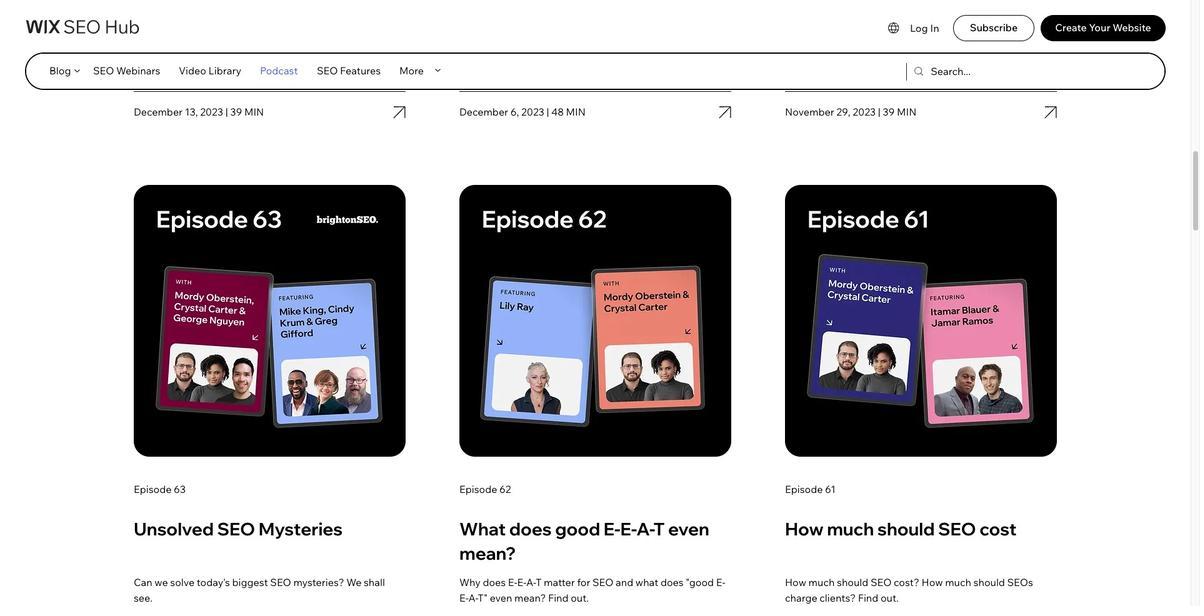 Task type: locate. For each thing, give the bounding box(es) containing it.
|
[[225, 106, 228, 118], [547, 106, 549, 118], [878, 106, 881, 118]]

blog
[[49, 64, 71, 77]]

what inside the why does e-e-a-t matter for seo and what does "good e- e-a-t" even mean? find out.
[[636, 576, 658, 589]]

0 horizontal spatial min
[[244, 106, 264, 118]]

list item
[[132, 0, 408, 133], [783, 0, 1059, 133]]

more
[[399, 64, 424, 77]]

what does good e-e-a-t even mean?
[[459, 518, 709, 564]]

e- down why
[[459, 592, 469, 605]]

december for december 6, 2023 | 48 min
[[459, 106, 508, 118]]

min for november 29, 2023 | 39 min
[[897, 106, 917, 118]]

1 vertical spatial even
[[490, 592, 512, 605]]

"good
[[686, 576, 714, 589]]

1 2023 from the left
[[200, 106, 223, 118]]

episode inside what does good e-e-a-t even mean? list item
[[459, 483, 497, 496]]

holiday
[[335, 20, 369, 32]]

2 vertical spatial a-
[[469, 592, 478, 605]]

seo up biggest at the left bottom
[[217, 518, 255, 540]]

0 horizontal spatial we
[[155, 576, 168, 589]]

list item containing how can you leverage seo for success this holiday season? find out.
[[132, 0, 408, 133]]

what does good e-e-a-t even mean? image
[[459, 185, 731, 457]]

you
[[176, 20, 193, 32], [1012, 20, 1029, 32]]

much
[[827, 518, 874, 540], [809, 576, 835, 589], [945, 576, 971, 589]]

find right clients?
[[858, 592, 878, 605]]

how up season?
[[134, 20, 155, 32]]

0 horizontal spatial what
[[636, 576, 658, 589]]

december 6, 2023 | 48 min list item
[[458, 0, 733, 133]]

december 13, 2023 | 39 min
[[134, 106, 264, 118]]

29,
[[837, 106, 851, 118]]

1 horizontal spatial you
[[1012, 20, 1029, 32]]

how up charge
[[785, 576, 806, 589]]

1 min from the left
[[244, 106, 264, 118]]

for inside the why does e-e-a-t matter for seo and what does "good e- e-a-t" even mean? find out.
[[577, 576, 590, 589]]

avoid?
[[785, 36, 816, 48]]

mean? down t matter
[[515, 592, 546, 605]]

out. down log
[[901, 36, 919, 48]]

december left 6,
[[459, 106, 508, 118]]

much for how much should seo cost? how much should seos charge clients? find out.
[[809, 576, 835, 589]]

for
[[261, 20, 274, 32], [577, 576, 590, 589]]

2 horizontal spatial 2023
[[853, 106, 876, 118]]

what inside "what works when building links and what should you avoid? dive in as we find out."
[[785, 20, 810, 32]]

out. down leverage
[[197, 36, 215, 48]]

how down episode 61 at the right bottom
[[785, 518, 824, 540]]

None search field
[[907, 58, 1059, 86]]

1 vertical spatial does
[[661, 576, 684, 589]]

seo inside how can you leverage seo for success this holiday season? find out.
[[238, 20, 259, 32]]

episode
[[134, 483, 172, 496], [459, 483, 497, 496], [785, 483, 823, 496]]

min for december 13, 2023 | 39 min
[[244, 106, 264, 118]]

what inside "what works when building links and what should you avoid? dive in as we find out."
[[953, 20, 976, 32]]

a- inside what does good e-e-a-t even mean?
[[637, 518, 654, 540]]

| right 29,
[[878, 106, 881, 118]]

out. inside the why does e-e-a-t matter for seo and what does "good e- e-a-t" even mean? find out.
[[571, 592, 589, 605]]

0 horizontal spatial list item
[[132, 0, 408, 133]]

2 39 from the left
[[883, 106, 895, 118]]

mean? up does e-
[[459, 542, 516, 564]]

does
[[509, 518, 552, 540], [661, 576, 684, 589]]

out. down the cost?
[[881, 592, 899, 605]]

we
[[346, 576, 362, 589]]

0 vertical spatial a-
[[637, 518, 654, 540]]

0 horizontal spatial even
[[490, 592, 512, 605]]

you left create
[[1012, 20, 1029, 32]]

0 horizontal spatial december
[[134, 106, 183, 118]]

seo right biggest at the left bottom
[[270, 576, 291, 589]]

mean? inside the why does e-e-a-t matter for seo and what does "good e- e-a-t" even mean? find out.
[[515, 592, 546, 605]]

log in link
[[910, 16, 947, 41]]

1 vertical spatial what
[[636, 576, 658, 589]]

48
[[551, 106, 564, 118]]

62
[[499, 483, 511, 496]]

2 list item from the left
[[783, 0, 1059, 133]]

we right can
[[155, 576, 168, 589]]

0 horizontal spatial episode
[[134, 483, 172, 496]]

0 horizontal spatial 39
[[230, 106, 242, 118]]

november
[[785, 106, 834, 118]]

0 vertical spatial for
[[261, 20, 274, 32]]

e- right good
[[604, 518, 620, 540]]

and inside the why does e-e-a-t matter for seo and what does "good e- e-a-t" even mean? find out.
[[616, 576, 633, 589]]

39 down library
[[230, 106, 242, 118]]

0 horizontal spatial 2023
[[200, 106, 223, 118]]

0 horizontal spatial what
[[459, 518, 506, 540]]

min
[[244, 106, 264, 118], [566, 106, 586, 118], [897, 106, 917, 118]]

episode 62
[[459, 483, 511, 496]]

e- right "good in the bottom right of the page
[[716, 576, 725, 589]]

how right the cost?
[[922, 576, 943, 589]]

we right as
[[865, 36, 878, 48]]

cost
[[980, 518, 1017, 540]]

out. inside "what works when building links and what should you avoid? dive in as we find out."
[[901, 36, 919, 48]]

season?
[[134, 36, 172, 48]]

what inside what does good e-e-a-t even mean?
[[459, 518, 506, 540]]

seo down what does good e-e-a-t even mean?
[[593, 576, 614, 589]]

what
[[785, 20, 810, 32], [459, 518, 506, 540]]

for inside how can you leverage seo for success this holiday season? find out.
[[261, 20, 274, 32]]

shall
[[364, 576, 385, 589]]

0 vertical spatial mean?
[[459, 542, 516, 564]]

1 horizontal spatial what
[[953, 20, 976, 32]]

| left 48 at the top of the page
[[547, 106, 549, 118]]

1 you from the left
[[176, 20, 193, 32]]

39 for november 29, 2023 | 39 min
[[883, 106, 895, 118]]

0 horizontal spatial a-
[[469, 592, 478, 605]]

2 episode from the left
[[459, 483, 497, 496]]

0 vertical spatial what
[[953, 20, 976, 32]]

1 december from the left
[[134, 106, 183, 118]]

and right links
[[933, 20, 951, 32]]

find down t matter
[[548, 592, 569, 605]]

| for 13,
[[225, 106, 228, 118]]

episode inside how much should seo cost 'list item'
[[785, 483, 823, 496]]

should up search... search field
[[978, 20, 1010, 32]]

0 horizontal spatial for
[[261, 20, 274, 32]]

seo
[[238, 20, 259, 32], [93, 64, 114, 77], [317, 64, 338, 77], [217, 518, 255, 540], [938, 518, 976, 540], [270, 576, 291, 589], [593, 576, 614, 589], [871, 576, 892, 589]]

good
[[555, 518, 600, 540]]

2 you from the left
[[1012, 20, 1029, 32]]

what left "good in the bottom right of the page
[[636, 576, 658, 589]]

even right t
[[668, 518, 709, 540]]

e- left t matter
[[517, 576, 526, 589]]

november 29, 2023 | 39 min
[[785, 106, 917, 118]]

unsolved
[[134, 518, 214, 540]]

leverage
[[196, 20, 236, 32]]

does left "good in the bottom right of the page
[[661, 576, 684, 589]]

2 december from the left
[[459, 106, 508, 118]]

2023
[[200, 106, 223, 118], [521, 106, 544, 118], [853, 106, 876, 118]]

t matter
[[536, 576, 575, 589]]

39 for december 13, 2023 | 39 min
[[230, 106, 242, 118]]

1 horizontal spatial a-
[[526, 576, 536, 589]]

0 horizontal spatial and
[[616, 576, 633, 589]]

2 horizontal spatial episode
[[785, 483, 823, 496]]

find
[[174, 36, 195, 48], [548, 592, 569, 605], [858, 592, 878, 605]]

1 horizontal spatial episode
[[459, 483, 497, 496]]

today's
[[197, 576, 230, 589]]

mean? inside what does good e-e-a-t even mean?
[[459, 542, 516, 564]]

episode inside unsolved seo mysteries list item
[[134, 483, 172, 496]]

how inside how can you leverage seo for success this holiday season? find out.
[[134, 20, 155, 32]]

39
[[230, 106, 242, 118], [883, 106, 895, 118]]

should inside "what works when building links and what should you avoid? dive in as we find out."
[[978, 20, 1010, 32]]

even
[[668, 518, 709, 540], [490, 592, 512, 605]]

39 right 29,
[[883, 106, 895, 118]]

2023 right 6,
[[521, 106, 544, 118]]

1 horizontal spatial min
[[566, 106, 586, 118]]

episode for what does good e-e-a-t even mean?
[[459, 483, 497, 496]]

seo inside how much should seo cost? how much should seos charge clients? find out.
[[871, 576, 892, 589]]

unsolved seo mysteries list item
[[132, 183, 408, 606]]

1 horizontal spatial |
[[547, 106, 549, 118]]

find inside how much should seo cost? how much should seos charge clients? find out.
[[858, 592, 878, 605]]

december
[[134, 106, 183, 118], [459, 106, 508, 118]]

e-
[[604, 518, 620, 540], [620, 518, 637, 540], [517, 576, 526, 589], [716, 576, 725, 589], [459, 592, 469, 605]]

| right 13,
[[225, 106, 228, 118]]

3 min from the left
[[897, 106, 917, 118]]

episode left 62 at the left bottom
[[459, 483, 497, 496]]

1 vertical spatial for
[[577, 576, 590, 589]]

video library
[[179, 64, 241, 77]]

2 horizontal spatial a-
[[637, 518, 654, 540]]

2 horizontal spatial min
[[897, 106, 917, 118]]

1 episode from the left
[[134, 483, 172, 496]]

1 horizontal spatial 2023
[[521, 106, 544, 118]]

how much should seo cost image
[[785, 185, 1057, 457]]

and down what does good e-e-a-t even mean?
[[616, 576, 633, 589]]

does inside the why does e-e-a-t matter for seo and what does "good e- e-a-t" even mean? find out.
[[661, 576, 684, 589]]

1 vertical spatial and
[[616, 576, 633, 589]]

log
[[910, 22, 928, 34]]

3 | from the left
[[878, 106, 881, 118]]

1 horizontal spatial we
[[865, 36, 878, 48]]

2 horizontal spatial |
[[878, 106, 881, 118]]

2 horizontal spatial find
[[858, 592, 878, 605]]

1 horizontal spatial and
[[933, 20, 951, 32]]

t"
[[478, 592, 488, 605]]

what up avoid? in the top right of the page
[[785, 20, 810, 32]]

how
[[134, 20, 155, 32], [785, 518, 824, 540], [785, 576, 806, 589], [922, 576, 943, 589]]

you right can
[[176, 20, 193, 32]]

video
[[179, 64, 206, 77]]

podcast link
[[251, 58, 308, 83]]

how for how much should seo cost? how much should seos charge clients? find out.
[[785, 576, 806, 589]]

even down does e-
[[490, 592, 512, 605]]

create your website link
[[1041, 15, 1166, 41]]

should up clients?
[[837, 576, 868, 589]]

2 2023 from the left
[[521, 106, 544, 118]]

0 vertical spatial even
[[668, 518, 709, 540]]

1 vertical spatial we
[[155, 576, 168, 589]]

you inside how can you leverage seo for success this holiday season? find out.
[[176, 20, 193, 32]]

2 min from the left
[[566, 106, 586, 118]]

0 vertical spatial does
[[509, 518, 552, 540]]

2023 right 13,
[[200, 106, 223, 118]]

website
[[1113, 21, 1151, 34]]

0 horizontal spatial does
[[509, 518, 552, 540]]

seo right leverage
[[238, 20, 259, 32]]

1 | from the left
[[225, 106, 228, 118]]

1 horizontal spatial what
[[785, 20, 810, 32]]

1 horizontal spatial find
[[548, 592, 569, 605]]

1 39 from the left
[[230, 106, 242, 118]]

out. down t matter
[[571, 592, 589, 605]]

0 horizontal spatial you
[[176, 20, 193, 32]]

0 horizontal spatial |
[[225, 106, 228, 118]]

1 horizontal spatial even
[[668, 518, 709, 540]]

61
[[825, 483, 836, 496]]

and
[[933, 20, 951, 32], [616, 576, 633, 589]]

6,
[[511, 106, 519, 118]]

unsolved seo mysteries image
[[134, 185, 406, 457]]

1 horizontal spatial 39
[[883, 106, 895, 118]]

0 vertical spatial we
[[865, 36, 878, 48]]

create your website
[[1055, 21, 1151, 34]]

1 horizontal spatial does
[[661, 576, 684, 589]]

seo left the cost?
[[871, 576, 892, 589]]

what right the in
[[953, 20, 976, 32]]

out. inside how can you leverage seo for success this holiday season? find out.
[[197, 36, 215, 48]]

1 vertical spatial what
[[459, 518, 506, 540]]

out. inside how much should seo cost? how much should seos charge clients? find out.
[[881, 592, 899, 605]]

for right t matter
[[577, 576, 590, 589]]

0 horizontal spatial find
[[174, 36, 195, 48]]

much down 61
[[827, 518, 874, 540]]

even inside the why does e-e-a-t matter for seo and what does "good e- e-a-t" even mean? find out.
[[490, 592, 512, 605]]

0 vertical spatial what
[[785, 20, 810, 32]]

1 list item from the left
[[132, 0, 408, 133]]

1 horizontal spatial list item
[[783, 0, 1059, 133]]

does down 62 at the left bottom
[[509, 518, 552, 540]]

find inside the why does e-e-a-t matter for seo and what does "good e- e-a-t" even mean? find out.
[[548, 592, 569, 605]]

dive
[[818, 36, 839, 48]]

1 horizontal spatial for
[[577, 576, 590, 589]]

2023 for 13,
[[200, 106, 223, 118]]

much up clients?
[[809, 576, 835, 589]]

for left success
[[261, 20, 274, 32]]

what
[[953, 20, 976, 32], [636, 576, 658, 589]]

episode left 61
[[785, 483, 823, 496]]

0 vertical spatial and
[[933, 20, 951, 32]]

3 2023 from the left
[[853, 106, 876, 118]]

success
[[277, 20, 313, 32]]

what down episode 62
[[459, 518, 506, 540]]

should
[[978, 20, 1010, 32], [877, 518, 935, 540], [837, 576, 868, 589], [974, 576, 1005, 589]]

seo left webinars
[[93, 64, 114, 77]]

mean?
[[459, 542, 516, 564], [515, 592, 546, 605]]

1 vertical spatial mean?
[[515, 592, 546, 605]]

2 | from the left
[[547, 106, 549, 118]]

| inside list item
[[547, 106, 549, 118]]

find up video
[[174, 36, 195, 48]]

how for how can you leverage seo for success this holiday season? find out.
[[134, 20, 155, 32]]

podcast
[[260, 64, 298, 77]]

1 horizontal spatial december
[[459, 106, 508, 118]]

a-
[[637, 518, 654, 540], [526, 576, 536, 589], [469, 592, 478, 605]]

december left 13,
[[134, 106, 183, 118]]

biggest
[[232, 576, 268, 589]]

seo inside the why does e-e-a-t matter for seo and what does "good e- e-a-t" even mean? find out.
[[593, 576, 614, 589]]

2023 right 29,
[[853, 106, 876, 118]]

3 episode from the left
[[785, 483, 823, 496]]

solve
[[170, 576, 195, 589]]

episode left 63
[[134, 483, 172, 496]]



Task type: vqa. For each thing, say whether or not it's contained in the screenshot.
the "39"
yes



Task type: describe. For each thing, give the bounding box(es) containing it.
what does good e-e-a-t even mean? list item
[[458, 183, 733, 606]]

features
[[340, 64, 381, 77]]

| for 29,
[[878, 106, 881, 118]]

what works when building links and what should you avoid? dive in as we find out.
[[785, 20, 1029, 48]]

mysteries
[[259, 518, 343, 540]]

much right the cost?
[[945, 576, 971, 589]]

how much should seo cost list item
[[783, 183, 1059, 606]]

and inside "what works when building links and what should you avoid? dive in as we find out."
[[933, 20, 951, 32]]

for for t matter
[[577, 576, 590, 589]]

1 vertical spatial a-
[[526, 576, 536, 589]]

episode 61
[[785, 483, 836, 496]]

clients?
[[820, 592, 856, 605]]

this
[[316, 20, 333, 32]]

works
[[813, 20, 840, 32]]

seos
[[1007, 576, 1033, 589]]

seo inside can we solve today's biggest seo mysteries? we shall see.
[[270, 576, 291, 589]]

video library link
[[169, 58, 251, 83]]

seo features
[[317, 64, 381, 77]]

how can you leverage seo for success this holiday season? find out.
[[134, 20, 369, 48]]

you inside "what works when building links and what should you avoid? dive in as we find out."
[[1012, 20, 1029, 32]]

building
[[870, 20, 908, 32]]

episode 63
[[134, 483, 186, 496]]

can we solve today's biggest seo mysteries? we shall see.
[[134, 576, 385, 605]]

charge
[[785, 592, 817, 605]]

unsolved seo mysteries
[[134, 518, 343, 540]]

seo features link
[[308, 58, 390, 83]]

seo left cost
[[938, 518, 976, 540]]

as
[[852, 36, 862, 48]]

Search... search field
[[931, 58, 1033, 86]]

seo webinars
[[93, 64, 160, 77]]

seo left features
[[317, 64, 338, 77]]

should left seos
[[974, 576, 1005, 589]]

when
[[842, 20, 868, 32]]

much for how much should seo cost
[[827, 518, 874, 540]]

list item containing what works when building links and what should you avoid? dive in as we find out.
[[783, 0, 1059, 133]]

even inside what does good e-e-a-t even mean?
[[668, 518, 709, 540]]

why does e-e-a-t matter for seo and what does "good e- e-a-t" even mean? find out.
[[459, 576, 725, 605]]

how much should seo cost? how much should seos charge clients? find out.
[[785, 576, 1033, 605]]

2023 for 29,
[[853, 106, 876, 118]]

episode for unsolved seo mysteries
[[134, 483, 172, 496]]

cost?
[[894, 576, 920, 589]]

we inside "what works when building links and what should you avoid? dive in as we find out."
[[865, 36, 878, 48]]

seo webinars link
[[84, 58, 169, 83]]

how much should seo cost
[[785, 518, 1017, 540]]

| for 6,
[[547, 106, 549, 118]]

what for what works when building links and what should you avoid? dive in as we find out.
[[785, 20, 810, 32]]

subscribe link
[[953, 15, 1035, 41]]

2023 for 6,
[[521, 106, 544, 118]]

log in
[[910, 22, 939, 34]]

e- left t
[[620, 518, 637, 540]]

63
[[174, 483, 186, 496]]

should up the cost?
[[877, 518, 935, 540]]

find inside how can you leverage seo for success this holiday season? find out.
[[174, 36, 195, 48]]

we inside can we solve today's biggest seo mysteries? we shall see.
[[155, 576, 168, 589]]

13,
[[185, 106, 198, 118]]

t
[[654, 518, 665, 540]]

does inside what does good e-e-a-t even mean?
[[509, 518, 552, 540]]

does e-
[[483, 576, 517, 589]]

subscribe
[[970, 21, 1018, 34]]

links
[[910, 20, 931, 32]]

can
[[134, 576, 152, 589]]

in
[[930, 22, 939, 34]]

why
[[459, 576, 481, 589]]

how for how much should seo cost
[[785, 518, 824, 540]]

webinars
[[116, 64, 160, 77]]

december 6, 2023 | 48 min
[[459, 106, 586, 118]]

min for december 6, 2023 | 48 min
[[566, 106, 586, 118]]

what for what does good e-e-a-t even mean?
[[459, 518, 506, 540]]

see.
[[134, 592, 152, 605]]

in
[[841, 36, 850, 48]]

library
[[208, 64, 241, 77]]

find
[[880, 36, 899, 48]]

create
[[1055, 21, 1087, 34]]

your
[[1089, 21, 1111, 34]]

for for seo
[[261, 20, 274, 32]]

december for december 13, 2023 | 39 min
[[134, 106, 183, 118]]

can
[[157, 20, 174, 32]]

episode for how much should seo cost
[[785, 483, 823, 496]]

mysteries?
[[293, 576, 344, 589]]



